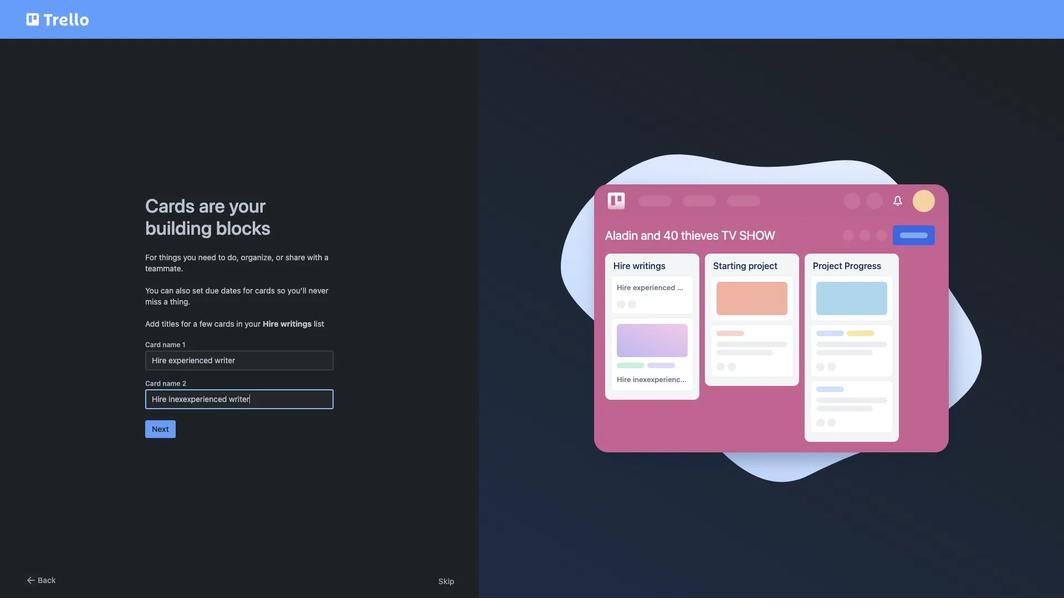Task type: describe. For each thing, give the bounding box(es) containing it.
inexexperienced
[[633, 375, 689, 384]]

name for 1
[[163, 341, 180, 349]]

in
[[236, 319, 243, 329]]

cards inside you can also set due dates for cards so you'll never miss a thing.
[[255, 286, 275, 295]]

due
[[205, 286, 219, 295]]

with
[[307, 253, 322, 262]]

things
[[159, 253, 181, 262]]

your inside cards are your building blocks
[[229, 195, 266, 217]]

skip
[[438, 577, 454, 586]]

card name 1
[[145, 341, 186, 349]]

2
[[182, 380, 186, 388]]

hire writings
[[613, 261, 666, 271]]

trello image
[[605, 190, 627, 212]]

hire for hire experienced writer
[[617, 283, 631, 292]]

are
[[199, 195, 225, 217]]

cards are your building blocks
[[145, 195, 270, 239]]

writer for hire inexexperienced writer
[[691, 375, 711, 384]]

card for card name 2
[[145, 380, 161, 388]]

1 vertical spatial writings
[[280, 319, 312, 329]]

0 horizontal spatial cards
[[214, 319, 234, 329]]

aladin
[[605, 228, 638, 243]]

project
[[813, 261, 842, 271]]

skip button
[[438, 576, 454, 587]]

you'll
[[288, 286, 306, 295]]

writer for hire experienced writer
[[677, 283, 697, 292]]

a inside you can also set due dates for cards so you'll never miss a thing.
[[164, 297, 168, 306]]

you
[[183, 253, 196, 262]]

Card name 2 text field
[[145, 390, 334, 410]]

hire right in
[[263, 319, 279, 329]]

1 vertical spatial your
[[245, 319, 261, 329]]

name for 2
[[163, 380, 180, 388]]

and
[[641, 228, 661, 243]]

thieves
[[681, 228, 719, 243]]

also
[[176, 286, 190, 295]]

show
[[739, 228, 775, 243]]

0 horizontal spatial for
[[181, 319, 191, 329]]

need
[[198, 253, 216, 262]]

hire inexexperienced writer
[[617, 375, 711, 384]]

teammate.
[[145, 264, 183, 273]]

add titles for a few cards in your hire writings list
[[145, 319, 324, 329]]

for inside you can also set due dates for cards so you'll never miss a thing.
[[243, 286, 253, 295]]

dates
[[221, 286, 241, 295]]

titles
[[162, 319, 179, 329]]

next
[[152, 424, 169, 434]]

1
[[182, 341, 186, 349]]



Task type: vqa. For each thing, say whether or not it's contained in the screenshot.
board corresponding to Create your board
no



Task type: locate. For each thing, give the bounding box(es) containing it.
back
[[38, 576, 56, 585]]

hire for hire writings
[[613, 261, 630, 271]]

2 card from the top
[[145, 380, 161, 388]]

starting
[[713, 261, 746, 271]]

1 horizontal spatial a
[[193, 319, 197, 329]]

writer
[[677, 283, 697, 292], [691, 375, 711, 384]]

hire down the hire writings
[[617, 283, 631, 292]]

0 vertical spatial for
[[243, 286, 253, 295]]

to
[[218, 253, 225, 262]]

2 vertical spatial a
[[193, 319, 197, 329]]

card left the 2
[[145, 380, 161, 388]]

1 vertical spatial for
[[181, 319, 191, 329]]

hire down 'aladin'
[[613, 261, 630, 271]]

writer right inexexperienced
[[691, 375, 711, 384]]

few
[[200, 319, 212, 329]]

0 vertical spatial writings
[[633, 261, 666, 271]]

never
[[309, 286, 328, 295]]

share
[[285, 253, 305, 262]]

project progress
[[813, 261, 881, 271]]

2 name from the top
[[163, 380, 180, 388]]

a inside for things you need to do, organize, or share with a teammate.
[[324, 253, 329, 262]]

card for card name 1
[[145, 341, 161, 349]]

for
[[145, 253, 157, 262]]

0 vertical spatial name
[[163, 341, 180, 349]]

for things you need to do, organize, or share with a teammate.
[[145, 253, 329, 273]]

a right with
[[324, 253, 329, 262]]

hire
[[613, 261, 630, 271], [617, 283, 631, 292], [263, 319, 279, 329], [617, 375, 631, 384]]

a
[[324, 253, 329, 262], [164, 297, 168, 306], [193, 319, 197, 329]]

hire experienced writer
[[617, 283, 697, 292]]

for right the dates
[[243, 286, 253, 295]]

1 horizontal spatial cards
[[255, 286, 275, 295]]

1 name from the top
[[163, 341, 180, 349]]

building
[[145, 217, 212, 239]]

project
[[748, 261, 778, 271]]

40
[[663, 228, 678, 243]]

cards left so
[[255, 286, 275, 295]]

writer right 'experienced'
[[677, 283, 697, 292]]

name left the 2
[[163, 380, 180, 388]]

0 vertical spatial writer
[[677, 283, 697, 292]]

for
[[243, 286, 253, 295], [181, 319, 191, 329]]

aladin and 40 thieves tv show
[[605, 228, 775, 243]]

1 horizontal spatial for
[[243, 286, 253, 295]]

experienced
[[633, 283, 675, 292]]

starting project
[[713, 261, 778, 271]]

2 horizontal spatial a
[[324, 253, 329, 262]]

cards
[[145, 195, 195, 217]]

your
[[229, 195, 266, 217], [245, 319, 261, 329]]

next button
[[145, 421, 176, 438]]

cards
[[255, 286, 275, 295], [214, 319, 234, 329]]

1 vertical spatial a
[[164, 297, 168, 306]]

name left 1
[[163, 341, 180, 349]]

0 vertical spatial card
[[145, 341, 161, 349]]

cards left in
[[214, 319, 234, 329]]

1 vertical spatial writer
[[691, 375, 711, 384]]

1 vertical spatial cards
[[214, 319, 234, 329]]

writings up 'experienced'
[[633, 261, 666, 271]]

you can also set due dates for cards so you'll never miss a thing.
[[145, 286, 328, 306]]

you
[[145, 286, 159, 295]]

thing.
[[170, 297, 190, 306]]

writings
[[633, 261, 666, 271], [280, 319, 312, 329]]

a left few
[[193, 319, 197, 329]]

writings left list
[[280, 319, 312, 329]]

progress
[[845, 261, 881, 271]]

name
[[163, 341, 180, 349], [163, 380, 180, 388]]

card name 2
[[145, 380, 186, 388]]

0 vertical spatial your
[[229, 195, 266, 217]]

1 vertical spatial name
[[163, 380, 180, 388]]

tv
[[722, 228, 737, 243]]

0 vertical spatial cards
[[255, 286, 275, 295]]

so
[[277, 286, 285, 295]]

your right are
[[229, 195, 266, 217]]

your right in
[[245, 319, 261, 329]]

hire for hire inexexperienced writer
[[617, 375, 631, 384]]

Card name 1 text field
[[145, 351, 334, 371]]

can
[[161, 286, 174, 295]]

for right titles
[[181, 319, 191, 329]]

1 vertical spatial card
[[145, 380, 161, 388]]

0 vertical spatial a
[[324, 253, 329, 262]]

add
[[145, 319, 159, 329]]

or
[[276, 253, 283, 262]]

a down can
[[164, 297, 168, 306]]

trello image
[[24, 7, 91, 32]]

0 horizontal spatial writings
[[280, 319, 312, 329]]

organize,
[[241, 253, 274, 262]]

1 card from the top
[[145, 341, 161, 349]]

set
[[192, 286, 203, 295]]

list
[[314, 319, 324, 329]]

back button
[[24, 574, 56, 587]]

miss
[[145, 297, 162, 306]]

1 horizontal spatial writings
[[633, 261, 666, 271]]

hire left inexexperienced
[[617, 375, 631, 384]]

card down add
[[145, 341, 161, 349]]

card
[[145, 341, 161, 349], [145, 380, 161, 388]]

0 horizontal spatial a
[[164, 297, 168, 306]]

blocks
[[216, 217, 270, 239]]

do,
[[227, 253, 239, 262]]



